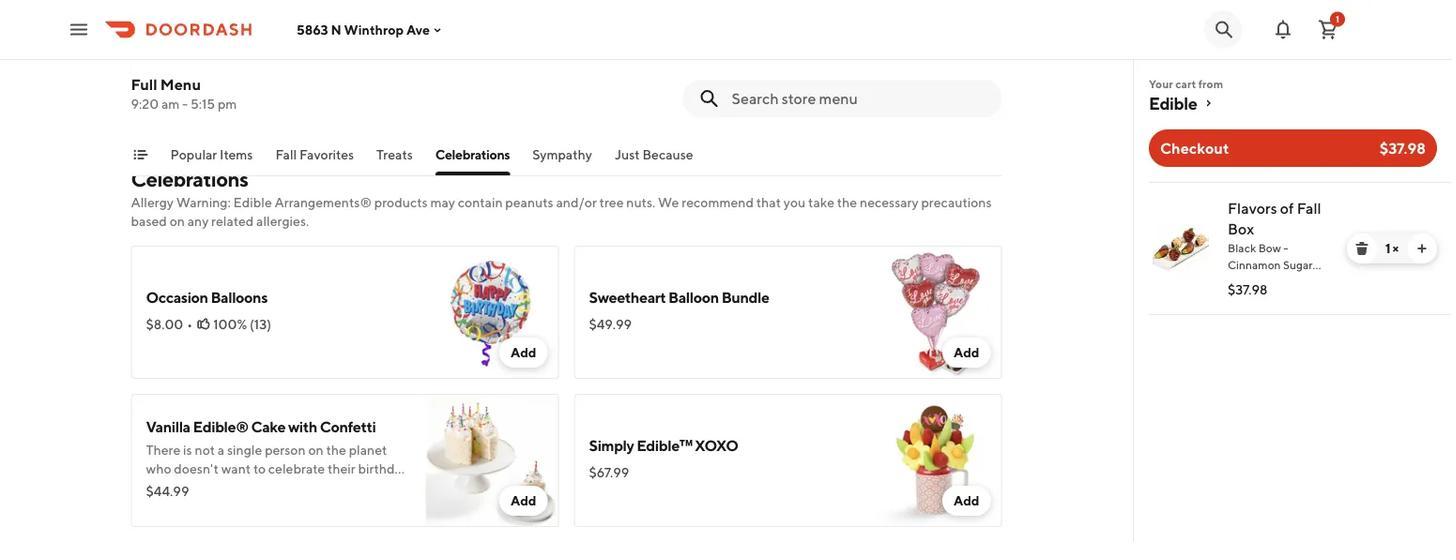 Task type: describe. For each thing, give the bounding box(es) containing it.
winthrop
[[344, 22, 404, 37]]

items
[[220, 147, 253, 162]]

$37.98 inside flavors of fall box black bow - cinnamon sugar candied pecans $37.98
[[1228, 282, 1268, 298]]

vanilla edible® cake with confetti image
[[426, 394, 559, 528]]

based
[[131, 214, 167, 229]]

100% (13)
[[213, 317, 271, 332]]

notification bell image
[[1272, 18, 1295, 41]]

of
[[1281, 200, 1294, 217]]

full menu 9:20 am - 5:15 pm
[[131, 76, 237, 112]]

and/or
[[556, 195, 597, 210]]

- inside full menu 9:20 am - 5:15 pm
[[182, 96, 188, 112]]

1 items, open order cart image
[[1317, 18, 1340, 41]]

arrangements®
[[275, 195, 372, 210]]

xoxo
[[695, 437, 738, 455]]

take
[[808, 195, 835, 210]]

cart
[[1176, 77, 1196, 90]]

allergy
[[131, 195, 174, 210]]

$8.00 •
[[146, 317, 193, 332]]

9:20
[[131, 96, 159, 112]]

sweetheart balloon bundle image
[[869, 246, 1002, 379]]

Item Search search field
[[732, 88, 987, 109]]

add for sweetheart balloon bundle
[[954, 345, 980, 361]]

add for vanilla edible® cake with confetti
[[511, 493, 537, 509]]

swizzle
[[146, 3, 195, 21]]

add button for vanilla edible® cake with confetti
[[499, 486, 548, 516]]

flavors
[[1228, 200, 1278, 217]]

box
[[1228, 220, 1255, 238]]

sympathy
[[533, 147, 592, 162]]

we
[[658, 195, 679, 210]]

just
[[615, 147, 640, 162]]

fall favorites button
[[276, 146, 354, 176]]

necessary
[[860, 195, 919, 210]]

am
[[161, 96, 180, 112]]

(13)
[[250, 317, 271, 332]]

cup
[[360, 3, 389, 21]]

related
[[211, 214, 254, 229]]

5863
[[297, 22, 328, 37]]

1 horizontal spatial edible
[[1149, 93, 1197, 113]]

5863 n winthrop ave button
[[297, 22, 445, 37]]

- inside flavors of fall box black bow - cinnamon sugar candied pecans $37.98
[[1284, 241, 1289, 254]]

tree
[[600, 195, 624, 210]]

celebrations allergy warning: edible arrangements® products may contain peanuts and/or tree nuts. we recommend that you take the necessary precautions based on any related allergies.
[[131, 167, 992, 229]]

simply
[[589, 437, 634, 455]]

1 ×
[[1386, 241, 1399, 256]]

favorites
[[299, 147, 354, 162]]

add one to cart image
[[1415, 241, 1430, 256]]

cinnamon
[[1228, 258, 1281, 271]]

$67.99
[[589, 465, 629, 481]]

warning:
[[176, 195, 231, 210]]

edible inside celebrations allergy warning: edible arrangements® products may contain peanuts and/or tree nuts. we recommend that you take the necessary precautions based on any related allergies.
[[233, 195, 272, 210]]

your cart from
[[1149, 77, 1224, 90]]

that
[[757, 195, 781, 210]]

with
[[288, 418, 317, 436]]

treats button
[[377, 146, 413, 176]]

popular
[[170, 147, 217, 162]]

$8.00
[[146, 317, 183, 332]]

full
[[131, 76, 157, 93]]

open menu image
[[68, 18, 90, 41]]

fall favorites
[[276, 147, 354, 162]]

celebrations for celebrations allergy warning: edible arrangements® products may contain peanuts and/or tree nuts. we recommend that you take the necessary precautions based on any related allergies.
[[131, 167, 248, 192]]

checkout
[[1161, 139, 1229, 157]]

$12.99
[[146, 69, 185, 85]]

bow
[[1259, 241, 1282, 254]]

remove item from cart image
[[1355, 241, 1370, 256]]

pecans
[[1274, 275, 1311, 288]]

contain
[[458, 195, 503, 210]]

you
[[784, 195, 806, 210]]

swizzle berry® brownie dessert cup image
[[426, 0, 559, 113]]

treats
[[377, 147, 413, 162]]

• for $12.99 •
[[189, 69, 195, 85]]

add button for sweetheart balloon bundle
[[943, 338, 991, 368]]

candied
[[1228, 275, 1272, 288]]

sugar
[[1283, 258, 1313, 271]]

$12.99 •
[[146, 69, 195, 85]]

simply edible™ xoxo image
[[869, 394, 1002, 528]]

on
[[170, 214, 185, 229]]

from
[[1199, 77, 1224, 90]]

brownie
[[249, 3, 304, 21]]



Task type: vqa. For each thing, say whether or not it's contained in the screenshot.
next button of carousel icon
no



Task type: locate. For each thing, give the bounding box(es) containing it.
simply edible™ xoxo
[[589, 437, 738, 455]]

- right bow
[[1284, 241, 1289, 254]]

1 button
[[1310, 11, 1347, 48]]

bundle
[[722, 289, 770, 307]]

vanilla
[[146, 418, 190, 436]]

occasion balloons image
[[426, 246, 559, 379]]

recommend
[[682, 195, 754, 210]]

0 horizontal spatial fall
[[276, 147, 297, 162]]

add button for occasion balloons
[[499, 338, 548, 368]]

fall right the of
[[1297, 200, 1322, 217]]

0 vertical spatial •
[[189, 69, 195, 85]]

cake
[[251, 418, 286, 436]]

celebrations inside celebrations allergy warning: edible arrangements® products may contain peanuts and/or tree nuts. we recommend that you take the necessary precautions based on any related allergies.
[[131, 167, 248, 192]]

1 horizontal spatial -
[[1284, 241, 1289, 254]]

1 right notification bell image
[[1336, 14, 1340, 24]]

0 horizontal spatial $37.98
[[1228, 282, 1268, 298]]

fall
[[276, 147, 297, 162], [1297, 200, 1322, 217]]

precautions
[[922, 195, 992, 210]]

any
[[187, 214, 209, 229]]

1 left ×
[[1386, 241, 1391, 256]]

n
[[331, 22, 342, 37]]

flavors of fall box image
[[1153, 221, 1209, 277]]

confetti
[[320, 418, 376, 436]]

occasion balloons
[[146, 289, 268, 307]]

•
[[189, 69, 195, 85], [187, 317, 193, 332]]

1 vertical spatial -
[[1284, 241, 1289, 254]]

$44.99
[[146, 484, 189, 500]]

1 for 1 ×
[[1386, 241, 1391, 256]]

just because
[[615, 147, 694, 162]]

- right am
[[182, 96, 188, 112]]

edible®
[[193, 418, 249, 436]]

flavors of fall box black bow - cinnamon sugar candied pecans $37.98
[[1228, 200, 1322, 298]]

edible™
[[637, 437, 692, 455]]

0 vertical spatial -
[[182, 96, 188, 112]]

• for $8.00 •
[[187, 317, 193, 332]]

swizzle berry® brownie dessert cup
[[146, 3, 389, 21]]

add for simply edible™ xoxo
[[954, 493, 980, 509]]

fall inside button
[[276, 147, 297, 162]]

peanuts
[[505, 195, 554, 210]]

1 horizontal spatial 1
[[1386, 241, 1391, 256]]

balloons
[[211, 289, 268, 307]]

black
[[1228, 241, 1257, 254]]

because
[[643, 147, 694, 162]]

0 vertical spatial edible
[[1149, 93, 1197, 113]]

add for occasion balloons
[[511, 345, 537, 361]]

show menu categories image
[[133, 147, 148, 162]]

celebrations up contain
[[436, 147, 510, 162]]

sympathy button
[[533, 146, 592, 176]]

100%
[[213, 317, 247, 332]]

0 vertical spatial celebrations
[[436, 147, 510, 162]]

berry®
[[198, 3, 247, 21]]

edible down the your
[[1149, 93, 1197, 113]]

sweetheart
[[589, 289, 666, 307]]

×
[[1393, 241, 1399, 256]]

edible link
[[1149, 92, 1438, 115]]

0 horizontal spatial -
[[182, 96, 188, 112]]

0 horizontal spatial celebrations
[[131, 167, 248, 192]]

allergies.
[[256, 214, 309, 229]]

edible
[[1149, 93, 1197, 113], [233, 195, 272, 210]]

popular items
[[170, 147, 253, 162]]

1 vertical spatial •
[[187, 317, 193, 332]]

sweetheart balloon bundle
[[589, 289, 770, 307]]

your
[[1149, 77, 1173, 90]]

5863 n winthrop ave
[[297, 22, 430, 37]]

fall left favorites
[[276, 147, 297, 162]]

celebrations
[[436, 147, 510, 162], [131, 167, 248, 192]]

1
[[1336, 14, 1340, 24], [1386, 241, 1391, 256]]

vanilla edible® cake with confetti
[[146, 418, 376, 436]]

1 vertical spatial fall
[[1297, 200, 1322, 217]]

may
[[430, 195, 455, 210]]

1 vertical spatial celebrations
[[131, 167, 248, 192]]

$49.99
[[589, 317, 632, 332]]

popular items button
[[170, 146, 253, 176]]

0 horizontal spatial 1
[[1336, 14, 1340, 24]]

pm
[[218, 96, 237, 112]]

0 vertical spatial $37.98
[[1380, 139, 1426, 157]]

balloon
[[669, 289, 719, 307]]

nuts.
[[627, 195, 656, 210]]

1 vertical spatial edible
[[233, 195, 272, 210]]

celebrations down popular
[[131, 167, 248, 192]]

fall inside flavors of fall box black bow - cinnamon sugar candied pecans $37.98
[[1297, 200, 1322, 217]]

1 horizontal spatial $37.98
[[1380, 139, 1426, 157]]

0 horizontal spatial edible
[[233, 195, 272, 210]]

menu
[[160, 76, 201, 93]]

occasion
[[146, 289, 208, 307]]

• right '$8.00'
[[187, 317, 193, 332]]

$37.98
[[1380, 139, 1426, 157], [1228, 282, 1268, 298]]

the
[[837, 195, 857, 210]]

celebrations for celebrations
[[436, 147, 510, 162]]

-
[[182, 96, 188, 112], [1284, 241, 1289, 254]]

5:15
[[191, 96, 215, 112]]

1 for 1
[[1336, 14, 1340, 24]]

0 vertical spatial fall
[[276, 147, 297, 162]]

add button
[[499, 338, 548, 368], [943, 338, 991, 368], [499, 486, 548, 516], [943, 486, 991, 516]]

products
[[374, 195, 428, 210]]

• right $12.99
[[189, 69, 195, 85]]

0 vertical spatial 1
[[1336, 14, 1340, 24]]

dessert
[[307, 3, 358, 21]]

edible up the related
[[233, 195, 272, 210]]

1 vertical spatial 1
[[1386, 241, 1391, 256]]

1 inside button
[[1336, 14, 1340, 24]]

add button for simply edible™ xoxo
[[943, 486, 991, 516]]

ave
[[406, 22, 430, 37]]

1 vertical spatial $37.98
[[1228, 282, 1268, 298]]

1 horizontal spatial celebrations
[[436, 147, 510, 162]]

1 horizontal spatial fall
[[1297, 200, 1322, 217]]



